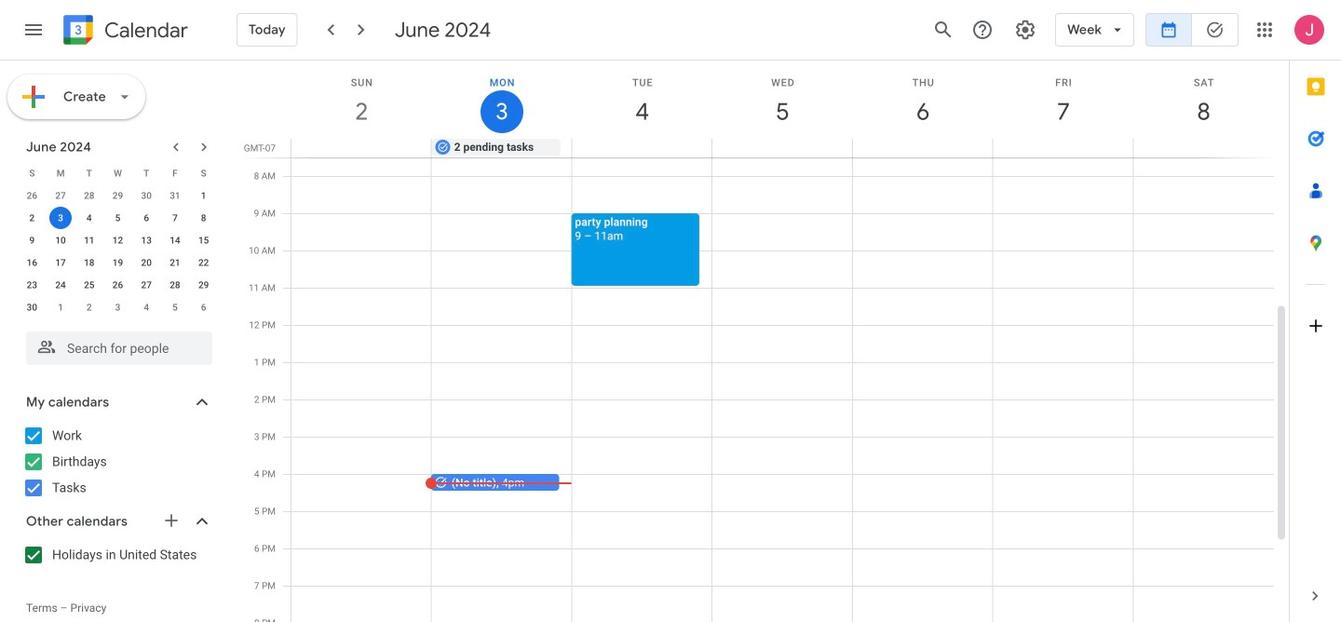 Task type: describe. For each thing, give the bounding box(es) containing it.
july 1 element
[[49, 296, 72, 319]]

may 29 element
[[107, 184, 129, 207]]

28 element
[[164, 274, 186, 296]]

sunday, june 2 element
[[292, 61, 432, 139]]

12 element
[[107, 229, 129, 252]]

monday, june 3, today element
[[432, 61, 572, 139]]

may 31 element
[[164, 184, 186, 207]]

settings menu image
[[1015, 19, 1037, 41]]

may 27 element
[[49, 184, 72, 207]]

7 element
[[164, 207, 186, 229]]

9 element
[[21, 229, 43, 252]]

2 element
[[21, 207, 43, 229]]

10 element
[[49, 229, 72, 252]]

27 element
[[135, 274, 158, 296]]

5 element
[[107, 207, 129, 229]]

20 element
[[135, 252, 158, 274]]

26 element
[[107, 274, 129, 296]]

calendar element
[[60, 11, 188, 52]]

24 element
[[49, 274, 72, 296]]

29 element
[[193, 274, 215, 296]]

saturday, june 8 element
[[1134, 61, 1274, 139]]

8 element
[[193, 207, 215, 229]]

22 element
[[193, 252, 215, 274]]

16 element
[[21, 252, 43, 274]]

heading inside calendar element
[[101, 19, 188, 41]]

19 element
[[107, 252, 129, 274]]

21 element
[[164, 252, 186, 274]]

4 element
[[78, 207, 100, 229]]



Task type: locate. For each thing, give the bounding box(es) containing it.
may 28 element
[[78, 184, 100, 207]]

3, today element
[[49, 207, 72, 229]]

14 element
[[164, 229, 186, 252]]

11 element
[[78, 229, 100, 252]]

cell
[[292, 139, 432, 157], [572, 139, 712, 157], [712, 139, 853, 157], [853, 139, 993, 157], [993, 139, 1133, 157], [1133, 139, 1273, 157], [46, 207, 75, 229]]

july 6 element
[[193, 296, 215, 319]]

row group
[[18, 184, 218, 319]]

18 element
[[78, 252, 100, 274]]

main drawer image
[[22, 19, 45, 41]]

my calendars list
[[4, 421, 231, 503]]

july 3 element
[[107, 296, 129, 319]]

cell inside june 2024 grid
[[46, 207, 75, 229]]

1 element
[[193, 184, 215, 207]]

6 element
[[135, 207, 158, 229]]

tab list
[[1290, 61, 1342, 570]]

row
[[283, 139, 1289, 157], [18, 162, 218, 184], [18, 184, 218, 207], [18, 207, 218, 229], [18, 229, 218, 252], [18, 252, 218, 274], [18, 274, 218, 296], [18, 296, 218, 319]]

30 element
[[21, 296, 43, 319]]

25 element
[[78, 274, 100, 296]]

july 4 element
[[135, 296, 158, 319]]

july 2 element
[[78, 296, 100, 319]]

None search field
[[0, 324, 231, 365]]

Search for people text field
[[37, 332, 201, 365]]

17 element
[[49, 252, 72, 274]]

may 30 element
[[135, 184, 158, 207]]

add other calendars image
[[162, 511, 181, 530]]

tuesday, june 4 element
[[572, 61, 713, 139]]

15 element
[[193, 229, 215, 252]]

grid
[[238, 61, 1289, 622]]

heading
[[101, 19, 188, 41]]

23 element
[[21, 274, 43, 296]]

friday, june 7 element
[[994, 61, 1134, 139]]

13 element
[[135, 229, 158, 252]]

may 26 element
[[21, 184, 43, 207]]

wednesday, june 5 element
[[713, 61, 853, 139]]

july 5 element
[[164, 296, 186, 319]]

june 2024 grid
[[18, 162, 218, 319]]



Task type: vqa. For each thing, say whether or not it's contained in the screenshot.
27 element
yes



